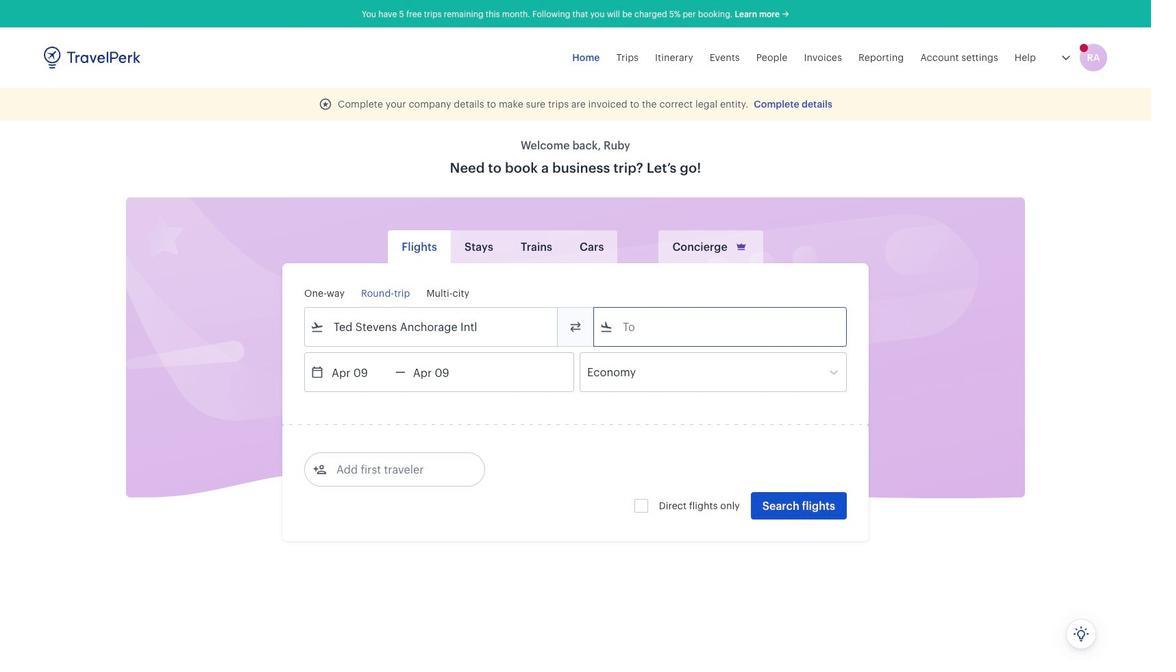 Task type: locate. For each thing, give the bounding box(es) containing it.
Add first traveler search field
[[327, 459, 470, 481]]

Depart text field
[[324, 353, 396, 391]]

To search field
[[613, 316, 829, 338]]



Task type: describe. For each thing, give the bounding box(es) containing it.
From search field
[[324, 316, 539, 338]]

Return text field
[[406, 353, 477, 391]]



Task type: vqa. For each thing, say whether or not it's contained in the screenshot.
Return text field
yes



